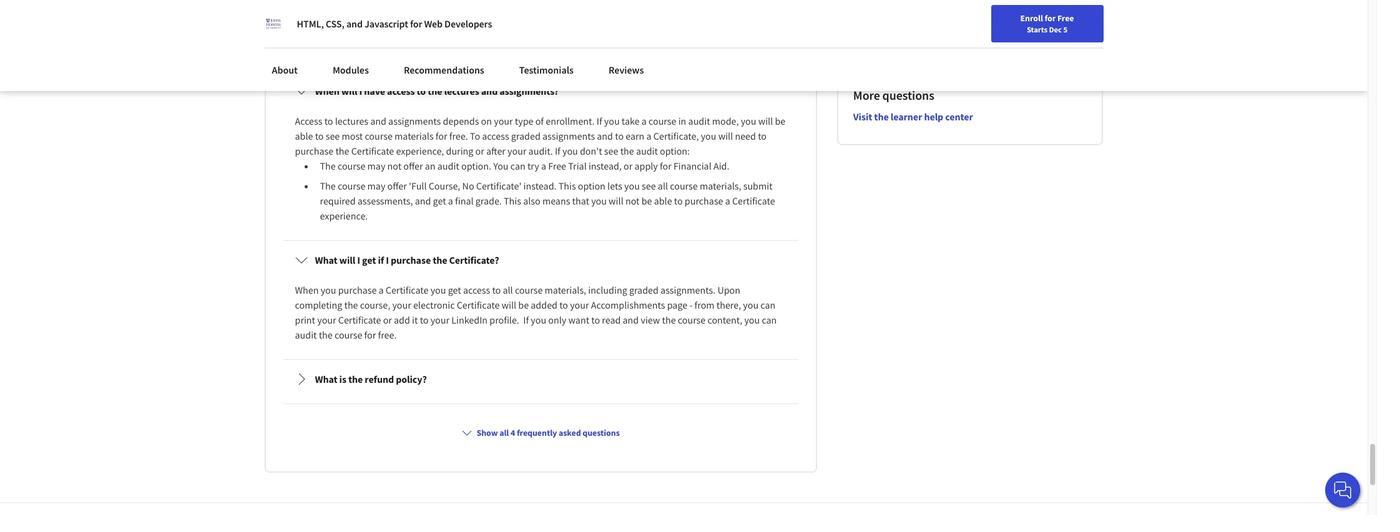 Task type: vqa. For each thing, say whether or not it's contained in the screenshot.
To
yes



Task type: locate. For each thing, give the bounding box(es) containing it.
to left the earn
[[615, 130, 624, 142]]

be
[[775, 115, 786, 127], [642, 195, 652, 207], [519, 299, 529, 312]]

able
[[295, 130, 313, 142], [654, 195, 672, 207]]

1 the from the top
[[320, 160, 336, 172]]

0 vertical spatial not
[[388, 160, 402, 172]]

experience.
[[320, 210, 368, 222]]

1 vertical spatial get
[[362, 254, 376, 267]]

html,
[[297, 17, 324, 30]]

1 vertical spatial if
[[555, 145, 561, 157]]

you
[[494, 160, 509, 172]]

2 vertical spatial access
[[463, 284, 490, 297]]

the inside what is the refund policy? dropdown button
[[349, 373, 363, 386]]

0 horizontal spatial free.
[[378, 329, 397, 342]]

offer down the experience,
[[404, 160, 423, 172]]

all inside when you purchase a certificate you get access to all course materials, including graded assignments. upon completing the course, your electronic certificate will be added to your accomplishments page - from there, you can print your certificate or add it to your linkedin profile.  if you only want to read and view the course content, you can audit the course for free.
[[503, 284, 513, 297]]

1 vertical spatial questions
[[883, 87, 935, 103]]

for down the option:
[[660, 160, 672, 172]]

2 vertical spatial get
[[448, 284, 461, 297]]

you right content,
[[745, 314, 760, 327]]

0 vertical spatial all
[[658, 180, 668, 192]]

if right enrollment.
[[597, 115, 603, 127]]

0 vertical spatial able
[[295, 130, 313, 142]]

lectures inside access to lectures and assignments depends on your type of enrollment. if you take a course in audit mode, you will be able to see most course materials for free. to access graded assignments and to earn a certificate, you will need to purchase the certificate experience, during or after your audit. if you don't see the audit option:
[[335, 115, 369, 127]]

0 horizontal spatial get
[[362, 254, 376, 267]]

0 vertical spatial free
[[1058, 12, 1075, 24]]

final
[[455, 195, 474, 207]]

get up electronic
[[448, 284, 461, 297]]

1 horizontal spatial graded
[[630, 284, 659, 297]]

1 vertical spatial free.
[[378, 329, 397, 342]]

and
[[347, 17, 363, 30], [481, 85, 498, 97], [371, 115, 387, 127], [597, 130, 613, 142], [415, 195, 431, 207], [623, 314, 639, 327]]

graded up accomplishments
[[630, 284, 659, 297]]

can right content,
[[762, 314, 777, 327]]

0 vertical spatial be
[[775, 115, 786, 127]]

0 vertical spatial what
[[315, 254, 338, 267]]

0 vertical spatial lectures
[[444, 85, 479, 97]]

purchase
[[295, 145, 334, 157], [685, 195, 724, 207], [391, 254, 431, 267], [338, 284, 377, 297]]

all inside the course may offer 'full course, no certificate' instead. this option lets you see all course materials, submit required assessments, and get a final grade. this also means that you will not be able to purchase a certificate experience.
[[658, 180, 668, 192]]

0 horizontal spatial materials,
[[545, 284, 587, 297]]

to inside the course may offer 'full course, no certificate' instead. this option lets you see all course materials, submit required assessments, and get a final grade. this also means that you will not be able to purchase a certificate experience.
[[674, 195, 683, 207]]

purchase down financial
[[685, 195, 724, 207]]

or left the add
[[383, 314, 392, 327]]

get down course,
[[433, 195, 446, 207]]

get left if
[[362, 254, 376, 267]]

1 vertical spatial see
[[605, 145, 619, 157]]

a right the earn
[[647, 130, 652, 142]]

2 horizontal spatial if
[[597, 115, 603, 127]]

what will i get if i purchase the certificate? button
[[285, 243, 797, 278]]

visit the learner help center
[[854, 110, 974, 123]]

the
[[320, 160, 336, 172], [320, 180, 336, 192]]

0 vertical spatial this
[[559, 180, 576, 192]]

0 horizontal spatial asked
[[349, 11, 393, 33]]

you up completing
[[321, 284, 336, 297]]

in
[[679, 115, 687, 127]]

will up profile.
[[502, 299, 517, 312]]

refund
[[365, 373, 394, 386]]

may inside the course may offer 'full course, no certificate' instead. this option lets you see all course materials, submit required assessments, and get a final grade. this also means that you will not be able to purchase a certificate experience.
[[368, 180, 386, 192]]

1 vertical spatial or
[[624, 160, 633, 172]]

the
[[428, 85, 442, 97], [875, 110, 889, 123], [336, 145, 349, 157], [621, 145, 634, 157], [433, 254, 448, 267], [344, 299, 358, 312], [662, 314, 676, 327], [319, 329, 333, 342], [349, 373, 363, 386]]

lectures down recommendations link
[[444, 85, 479, 97]]

0 horizontal spatial or
[[383, 314, 392, 327]]

the left certificate?
[[433, 254, 448, 267]]

1 horizontal spatial be
[[642, 195, 652, 207]]

0 vertical spatial get
[[433, 195, 446, 207]]

can right there,
[[761, 299, 776, 312]]

try
[[528, 160, 540, 172]]

page
[[668, 299, 688, 312]]

0 vertical spatial questions
[[396, 11, 469, 33]]

certificate down course,
[[338, 314, 381, 327]]

1 horizontal spatial lectures
[[444, 85, 479, 97]]

0 vertical spatial offer
[[404, 160, 423, 172]]

be right mode,
[[775, 115, 786, 127]]

0 vertical spatial the
[[320, 160, 336, 172]]

course down financial
[[670, 180, 698, 192]]

and inside dropdown button
[[481, 85, 498, 97]]

2 horizontal spatial be
[[775, 115, 786, 127]]

1 vertical spatial graded
[[630, 284, 659, 297]]

2 vertical spatial questions
[[583, 428, 620, 439]]

assignments up the materials at the top left of page
[[389, 115, 441, 127]]

all left 4
[[500, 428, 509, 439]]

can left try
[[511, 160, 526, 172]]

center
[[946, 110, 974, 123]]

i left if
[[357, 254, 360, 267]]

1 horizontal spatial or
[[476, 145, 485, 157]]

what inside dropdown button
[[315, 373, 338, 386]]

1 vertical spatial lectures
[[335, 115, 369, 127]]

enroll for free starts dec 5
[[1021, 12, 1075, 34]]

None search field
[[178, 8, 478, 33]]

1 vertical spatial be
[[642, 195, 652, 207]]

access inside access to lectures and assignments depends on your type of enrollment. if you take a course in audit mode, you will be able to see most course materials for free. to access graded assignments and to earn a certificate, you will need to purchase the certificate experience, during or after your audit. if you don't see the audit option:
[[482, 130, 509, 142]]

1 vertical spatial access
[[482, 130, 509, 142]]

career
[[1076, 14, 1100, 26]]

lectures inside when will i have access to the lectures and assignments? dropdown button
[[444, 85, 479, 97]]

the for the course may not offer an audit option. you can try a free trial instead, or apply for financial aid.
[[320, 160, 336, 172]]

1 vertical spatial may
[[368, 180, 386, 192]]

if
[[597, 115, 603, 127], [555, 145, 561, 157], [524, 314, 529, 327]]

able down apply
[[654, 195, 672, 207]]

print
[[295, 314, 315, 327]]

what for what will i get if i purchase the certificate?
[[315, 254, 338, 267]]

lectures
[[444, 85, 479, 97], [335, 115, 369, 127]]

1 horizontal spatial able
[[654, 195, 672, 207]]

materials,
[[700, 180, 742, 192], [545, 284, 587, 297]]

see left most
[[326, 130, 340, 142]]

and down 'full
[[415, 195, 431, 207]]

free
[[1058, 12, 1075, 24], [549, 160, 567, 172]]

offer inside the course may offer 'full course, no certificate' instead. this option lets you see all course materials, submit required assessments, and get a final grade. this also means that you will not be able to purchase a certificate experience.
[[388, 180, 407, 192]]

free. up during
[[450, 130, 468, 142]]

free. down the add
[[378, 329, 397, 342]]

1 horizontal spatial free
[[1058, 12, 1075, 24]]

or inside when you purchase a certificate you get access to all course materials, including graded assignments. upon completing the course, your electronic certificate will be added to your accomplishments page - from there, you can print your certificate or add it to your linkedin profile.  if you only want to read and view the course content, you can audit the course for free.
[[383, 314, 392, 327]]

get
[[433, 195, 446, 207], [362, 254, 376, 267], [448, 284, 461, 297]]

css,
[[326, 17, 345, 30]]

frequently
[[517, 428, 557, 439]]

certificate inside access to lectures and assignments depends on your type of enrollment. if you take a course in audit mode, you will be able to see most course materials for free. to access graded assignments and to earn a certificate, you will need to purchase the certificate experience, during or after your audit. if you don't see the audit option:
[[351, 145, 394, 157]]

electronic
[[413, 299, 455, 312]]

about link
[[265, 56, 305, 84]]

0 horizontal spatial graded
[[511, 130, 541, 142]]

to left the read on the bottom of page
[[592, 314, 600, 327]]

2 what from the top
[[315, 373, 338, 386]]

2 vertical spatial if
[[524, 314, 529, 327]]

1 horizontal spatial questions
[[583, 428, 620, 439]]

may for not
[[368, 160, 386, 172]]

reviews link
[[601, 56, 652, 84]]

be left "added"
[[519, 299, 529, 312]]

offer
[[404, 160, 423, 172], [388, 180, 407, 192]]

assignments down enrollment.
[[543, 130, 595, 142]]

not down the experience,
[[388, 160, 402, 172]]

will down the lets
[[609, 195, 624, 207]]

about
[[272, 64, 298, 76]]

2 vertical spatial all
[[500, 428, 509, 439]]

all down the option:
[[658, 180, 668, 192]]

assignments.
[[661, 284, 716, 297]]

menu item
[[1106, 12, 1187, 53]]

this up means
[[559, 180, 576, 192]]

only
[[549, 314, 567, 327]]

take
[[622, 115, 640, 127]]

help
[[925, 110, 944, 123]]

0 horizontal spatial be
[[519, 299, 529, 312]]

able inside the course may offer 'full course, no certificate' instead. this option lets you see all course materials, submit required assessments, and get a final grade. this also means that you will not be able to purchase a certificate experience.
[[654, 195, 672, 207]]

assignments
[[389, 115, 441, 127], [543, 130, 595, 142]]

2 vertical spatial be
[[519, 299, 529, 312]]

certificate up "linkedin"
[[457, 299, 500, 312]]

purchase up course,
[[338, 284, 377, 297]]

1 vertical spatial asked
[[559, 428, 581, 439]]

audit inside when you purchase a certificate you get access to all course materials, including graded assignments. upon completing the course, your electronic certificate will be added to your accomplishments page - from there, you can print your certificate or add it to your linkedin profile.  if you only want to read and view the course content, you can audit the course for free.
[[295, 329, 317, 342]]

1 vertical spatial when
[[295, 284, 319, 297]]

or
[[476, 145, 485, 157], [624, 160, 633, 172], [383, 314, 392, 327]]

1 horizontal spatial asked
[[559, 428, 581, 439]]

if inside when you purchase a certificate you get access to all course materials, including graded assignments. upon completing the course, your electronic certificate will be added to your accomplishments page - from there, you can print your certificate or add it to your linkedin profile.  if you only want to read and view the course content, you can audit the course for free.
[[524, 314, 529, 327]]

course up "added"
[[515, 284, 543, 297]]

1 vertical spatial all
[[503, 284, 513, 297]]

materials, up "added"
[[545, 284, 587, 297]]

access down certificate?
[[463, 284, 490, 297]]

graded down type at the top of page
[[511, 130, 541, 142]]

1 vertical spatial free
[[549, 160, 567, 172]]

materials, down aid.
[[700, 180, 742, 192]]

what left is
[[315, 373, 338, 386]]

find your new career
[[1022, 14, 1100, 26]]

i
[[359, 85, 362, 97], [357, 254, 360, 267], [386, 254, 389, 267]]

i right if
[[386, 254, 389, 267]]

from
[[695, 299, 715, 312]]

completing
[[295, 299, 342, 312]]

1 vertical spatial materials,
[[545, 284, 587, 297]]

a left final
[[448, 195, 453, 207]]

an
[[425, 160, 436, 172]]

1 horizontal spatial this
[[559, 180, 576, 192]]

0 vertical spatial may
[[368, 160, 386, 172]]

free left trial
[[549, 160, 567, 172]]

1 horizontal spatial get
[[433, 195, 446, 207]]

get inside when you purchase a certificate you get access to all course materials, including graded assignments. upon completing the course, your electronic certificate will be added to your accomplishments page - from there, you can print your certificate or add it to your linkedin profile.  if you only want to read and view the course content, you can audit the course for free.
[[448, 284, 461, 297]]

dec
[[1050, 24, 1062, 34]]

2 horizontal spatial see
[[642, 180, 656, 192]]

free. inside when you purchase a certificate you get access to all course materials, including graded assignments. upon completing the course, your electronic certificate will be added to your accomplishments page - from there, you can print your certificate or add it to your linkedin profile.  if you only want to read and view the course content, you can audit the course for free.
[[378, 329, 397, 342]]

show all 4 frequently asked questions button
[[457, 422, 625, 445]]

to
[[417, 85, 426, 97], [325, 115, 333, 127], [315, 130, 324, 142], [615, 130, 624, 142], [758, 130, 767, 142], [674, 195, 683, 207], [492, 284, 501, 297], [560, 299, 568, 312], [420, 314, 429, 327], [592, 314, 600, 327]]

1 what from the top
[[315, 254, 338, 267]]

johns hopkins university image
[[265, 15, 282, 32]]

materials, inside when you purchase a certificate you get access to all course materials, including graded assignments. upon completing the course, your electronic certificate will be added to your accomplishments page - from there, you can print your certificate or add it to your linkedin profile.  if you only want to read and view the course content, you can audit the course for free.
[[545, 284, 587, 297]]

to inside dropdown button
[[417, 85, 426, 97]]

1 vertical spatial able
[[654, 195, 672, 207]]

0 horizontal spatial able
[[295, 130, 313, 142]]

to down recommendations
[[417, 85, 426, 97]]

for up dec
[[1045, 12, 1056, 24]]

may
[[368, 160, 386, 172], [368, 180, 386, 192]]

may for offer
[[368, 180, 386, 192]]

0 horizontal spatial free
[[549, 160, 567, 172]]

i for get
[[357, 254, 360, 267]]

what inside dropdown button
[[315, 254, 338, 267]]

i inside when will i have access to the lectures and assignments? dropdown button
[[359, 85, 362, 97]]

when inside when will i have access to the lectures and assignments? dropdown button
[[315, 85, 340, 97]]

audit right an
[[438, 160, 460, 172]]

this left also
[[504, 195, 522, 207]]

2 the from the top
[[320, 180, 336, 192]]

1 may from the top
[[368, 160, 386, 172]]

if right profile.
[[524, 314, 529, 327]]

the inside the course may offer 'full course, no certificate' instead. this option lets you see all course materials, submit required assessments, and get a final grade. this also means that you will not be able to purchase a certificate experience.
[[320, 180, 336, 192]]

1 horizontal spatial not
[[626, 195, 640, 207]]

asked right css,
[[349, 11, 393, 33]]

chat with us image
[[1334, 481, 1354, 501]]

2 vertical spatial or
[[383, 314, 392, 327]]

testimonials
[[520, 64, 574, 76]]

questions inside 'dropdown button'
[[583, 428, 620, 439]]

access up the after
[[482, 130, 509, 142]]

0 horizontal spatial see
[[326, 130, 340, 142]]

for up during
[[436, 130, 448, 142]]

asked right frequently in the left bottom of the page
[[559, 428, 581, 439]]

course,
[[429, 180, 461, 192]]

and up don't
[[597, 130, 613, 142]]

course left "in"
[[649, 115, 677, 127]]

0 horizontal spatial assignments
[[389, 115, 441, 127]]

the right is
[[349, 373, 363, 386]]

purchase right if
[[391, 254, 431, 267]]

2 vertical spatial see
[[642, 180, 656, 192]]

graded
[[511, 130, 541, 142], [630, 284, 659, 297]]

you left the take
[[605, 115, 620, 127]]

0 vertical spatial materials,
[[700, 180, 742, 192]]

the down recommendations
[[428, 85, 442, 97]]

developers
[[445, 17, 492, 30]]

1 vertical spatial not
[[626, 195, 640, 207]]

be inside access to lectures and assignments depends on your type of enrollment. if you take a course in audit mode, you will be able to see most course materials for free. to access graded assignments and to earn a certificate, you will need to purchase the certificate experience, during or after your audit. if you don't see the audit option:
[[775, 115, 786, 127]]

0 vertical spatial access
[[387, 85, 415, 97]]

0 vertical spatial free.
[[450, 130, 468, 142]]

0 vertical spatial see
[[326, 130, 340, 142]]

course up required
[[338, 180, 366, 192]]

audit
[[689, 115, 711, 127], [636, 145, 658, 157], [438, 160, 460, 172], [295, 329, 317, 342]]

you up trial
[[563, 145, 578, 157]]

aid.
[[714, 160, 730, 172]]

what is the refund policy? button
[[285, 362, 797, 397]]

0 horizontal spatial if
[[524, 314, 529, 327]]

added
[[531, 299, 558, 312]]

1 vertical spatial the
[[320, 180, 336, 192]]

i left "have"
[[359, 85, 362, 97]]

trial
[[569, 160, 587, 172]]

certificate down most
[[351, 145, 394, 157]]

be down apply
[[642, 195, 652, 207]]

see up the instead, in the top left of the page
[[605, 145, 619, 157]]

1 vertical spatial this
[[504, 195, 522, 207]]

when inside when you purchase a certificate you get access to all course materials, including graded assignments. upon completing the course, your electronic certificate will be added to your accomplishments page - from there, you can print your certificate or add it to your linkedin profile.  if you only want to read and view the course content, you can audit the course for free.
[[295, 284, 319, 297]]

recommendations
[[404, 64, 485, 76]]

testimonials link
[[512, 56, 581, 84]]

html, css, and javascript for web developers
[[297, 17, 492, 30]]

assignments?
[[500, 85, 559, 97]]

you down mode,
[[701, 130, 717, 142]]

1 horizontal spatial see
[[605, 145, 619, 157]]

1 horizontal spatial free.
[[450, 130, 468, 142]]

1 vertical spatial what
[[315, 373, 338, 386]]

when down "modules" link
[[315, 85, 340, 97]]

offer up assessments,
[[388, 180, 407, 192]]

earn
[[626, 130, 645, 142]]

audit down print
[[295, 329, 317, 342]]

lets
[[608, 180, 623, 192]]

0 vertical spatial if
[[597, 115, 603, 127]]

when for when you purchase a certificate you get access to all course materials, including graded assignments. upon completing the course, your electronic certificate will be added to your accomplishments page - from there, you can print your certificate or add it to your linkedin profile.  if you only want to read and view the course content, you can audit the course for free.
[[295, 284, 319, 297]]

what up completing
[[315, 254, 338, 267]]

option:
[[660, 145, 690, 157]]

the inside when will i have access to the lectures and assignments? dropdown button
[[428, 85, 442, 97]]

when up completing
[[295, 284, 319, 297]]

0 vertical spatial graded
[[511, 130, 541, 142]]

able down the access
[[295, 130, 313, 142]]

apply
[[635, 160, 658, 172]]

0 vertical spatial when
[[315, 85, 340, 97]]

free inside collapsed list
[[549, 160, 567, 172]]

0 horizontal spatial this
[[504, 195, 522, 207]]

frequently asked questions
[[265, 11, 469, 33]]

asked
[[349, 11, 393, 33], [559, 428, 581, 439]]

0 horizontal spatial lectures
[[335, 115, 369, 127]]

2 may from the top
[[368, 180, 386, 192]]

2 horizontal spatial get
[[448, 284, 461, 297]]

1 vertical spatial assignments
[[543, 130, 595, 142]]

0 vertical spatial or
[[476, 145, 485, 157]]

1 vertical spatial offer
[[388, 180, 407, 192]]

certificate'
[[476, 180, 522, 192]]

1 horizontal spatial materials,
[[700, 180, 742, 192]]

access right "have"
[[387, 85, 415, 97]]



Task type: describe. For each thing, give the bounding box(es) containing it.
show
[[477, 428, 498, 439]]

or inside access to lectures and assignments depends on your type of enrollment. if you take a course in audit mode, you will be able to see most course materials for free. to access graded assignments and to earn a certificate, you will need to purchase the certificate experience, during or after your audit. if you don't see the audit option:
[[476, 145, 485, 157]]

read
[[602, 314, 621, 327]]

certificate inside the course may offer 'full course, no certificate' instead. this option lets you see all course materials, submit required assessments, and get a final grade. this also means that you will not be able to purchase a certificate experience.
[[733, 195, 776, 207]]

access to lectures and assignments depends on your type of enrollment. if you take a course in audit mode, you will be able to see most course materials for free. to access graded assignments and to earn a certificate, you will need to purchase the certificate experience, during or after your audit. if you don't see the audit option:
[[295, 115, 788, 157]]

0 vertical spatial can
[[511, 160, 526, 172]]

the down page
[[662, 314, 676, 327]]

0 vertical spatial assignments
[[389, 115, 441, 127]]

1 vertical spatial can
[[761, 299, 776, 312]]

'full
[[409, 180, 427, 192]]

most
[[342, 130, 363, 142]]

you up "need"
[[741, 115, 757, 127]]

the down completing
[[319, 329, 333, 342]]

frequently
[[265, 11, 346, 33]]

new
[[1058, 14, 1074, 26]]

the down most
[[336, 145, 349, 157]]

mode,
[[713, 115, 739, 127]]

access inside when you purchase a certificate you get access to all course materials, including graded assignments. upon completing the course, your electronic certificate will be added to your accomplishments page - from there, you can print your certificate or add it to your linkedin profile.  if you only want to read and view the course content, you can audit the course for free.
[[463, 284, 490, 297]]

you right the lets
[[625, 180, 640, 192]]

no
[[463, 180, 474, 192]]

grade.
[[476, 195, 502, 207]]

option
[[578, 180, 606, 192]]

you up electronic
[[431, 284, 446, 297]]

free inside enroll for free starts dec 5
[[1058, 12, 1075, 24]]

graded inside when you purchase a certificate you get access to all course materials, including graded assignments. upon completing the course, your electronic certificate will be added to your accomplishments page - from there, you can print your certificate or add it to your linkedin profile.  if you only want to read and view the course content, you can audit the course for free.
[[630, 284, 659, 297]]

access
[[295, 115, 323, 127]]

materials
[[395, 130, 434, 142]]

a down aid.
[[726, 195, 731, 207]]

there,
[[717, 299, 742, 312]]

policy?
[[396, 373, 427, 386]]

free. inside access to lectures and assignments depends on your type of enrollment. if you take a course in audit mode, you will be able to see most course materials for free. to access graded assignments and to earn a certificate, you will need to purchase the certificate experience, during or after your audit. if you don't see the audit option:
[[450, 130, 468, 142]]

what for what is the refund policy?
[[315, 373, 338, 386]]

i for have
[[359, 85, 362, 97]]

get inside dropdown button
[[362, 254, 376, 267]]

option.
[[462, 160, 492, 172]]

when for when will i have access to the lectures and assignments?
[[315, 85, 340, 97]]

course down most
[[338, 160, 366, 172]]

visit
[[854, 110, 873, 123]]

experience,
[[396, 145, 444, 157]]

more
[[854, 87, 881, 103]]

collapsed list
[[281, 69, 801, 472]]

need
[[735, 130, 756, 142]]

certificate down what will i get if i purchase the certificate?
[[386, 284, 429, 297]]

starts
[[1027, 24, 1048, 34]]

will inside when you purchase a certificate you get access to all course materials, including graded assignments. upon completing the course, your electronic certificate will be added to your accomplishments page - from there, you can print your certificate or add it to your linkedin profile.  if you only want to read and view the course content, you can audit the course for free.
[[502, 299, 517, 312]]

more questions
[[854, 87, 935, 103]]

and inside when you purchase a certificate you get access to all course materials, including graded assignments. upon completing the course, your electronic certificate will be added to your accomplishments page - from there, you can print your certificate or add it to your linkedin profile.  if you only want to read and view the course content, you can audit the course for free.
[[623, 314, 639, 327]]

will inside the course may offer 'full course, no certificate' instead. this option lets you see all course materials, submit required assessments, and get a final grade. this also means that you will not be able to purchase a certificate experience.
[[609, 195, 624, 207]]

a right the take
[[642, 115, 647, 127]]

enrollment.
[[546, 115, 595, 127]]

what is the refund policy?
[[315, 373, 427, 386]]

for inside enroll for free starts dec 5
[[1045, 12, 1056, 24]]

the right visit
[[875, 110, 889, 123]]

to up profile.
[[492, 284, 501, 297]]

find
[[1022, 14, 1038, 26]]

for inside when you purchase a certificate you get access to all course materials, including graded assignments. upon completing the course, your electronic certificate will be added to your accomplishments page - from there, you can print your certificate or add it to your linkedin profile.  if you only want to read and view the course content, you can audit the course for free.
[[365, 329, 376, 342]]

course down -
[[678, 314, 706, 327]]

0 vertical spatial asked
[[349, 11, 393, 33]]

have
[[364, 85, 385, 97]]

2 horizontal spatial or
[[624, 160, 633, 172]]

get inside the course may offer 'full course, no certificate' instead. this option lets you see all course materials, submit required assessments, and get a final grade. this also means that you will not be able to purchase a certificate experience.
[[433, 195, 446, 207]]

accomplishments
[[591, 299, 666, 312]]

on
[[481, 115, 492, 127]]

don't
[[580, 145, 603, 157]]

required
[[320, 195, 356, 207]]

instead.
[[524, 180, 557, 192]]

what will i get if i purchase the certificate?
[[315, 254, 499, 267]]

the down the earn
[[621, 145, 634, 157]]

when will i have access to the lectures and assignments?
[[315, 85, 559, 97]]

type
[[515, 115, 534, 127]]

access inside dropdown button
[[387, 85, 415, 97]]

view
[[641, 314, 660, 327]]

certificate,
[[654, 130, 699, 142]]

recommendations link
[[397, 56, 492, 84]]

all inside show all 4 frequently asked questions 'dropdown button'
[[500, 428, 509, 439]]

4
[[511, 428, 515, 439]]

show all 4 frequently asked questions
[[477, 428, 620, 439]]

-
[[690, 299, 693, 312]]

want
[[569, 314, 590, 327]]

to right "need"
[[758, 130, 767, 142]]

to
[[470, 130, 480, 142]]

visit the learner help center link
[[854, 110, 974, 123]]

asked inside show all 4 frequently asked questions 'dropdown button'
[[559, 428, 581, 439]]

for left web on the left top of page
[[410, 17, 422, 30]]

that
[[573, 195, 590, 207]]

will right mode,
[[759, 115, 773, 127]]

assessments,
[[358, 195, 413, 207]]

you down option
[[592, 195, 607, 207]]

purchase inside the course may offer 'full course, no certificate' instead. this option lets you see all course materials, submit required assessments, and get a final grade. this also means that you will not be able to purchase a certificate experience.
[[685, 195, 724, 207]]

able inside access to lectures and assignments depends on your type of enrollment. if you take a course in audit mode, you will be able to see most course materials for free. to access graded assignments and to earn a certificate, you will need to purchase the certificate experience, during or after your audit. if you don't see the audit option:
[[295, 130, 313, 142]]

will left if
[[340, 254, 356, 267]]

course down course,
[[335, 329, 363, 342]]

modules link
[[325, 56, 377, 84]]

content,
[[708, 314, 743, 327]]

purchase inside when you purchase a certificate you get access to all course materials, including graded assignments. upon completing the course, your electronic certificate will be added to your accomplishments page - from there, you can print your certificate or add it to your linkedin profile.  if you only want to read and view the course content, you can audit the course for free.
[[338, 284, 377, 297]]

will down mode,
[[719, 130, 733, 142]]

is
[[340, 373, 347, 386]]

to up "only"
[[560, 299, 568, 312]]

to right it
[[420, 314, 429, 327]]

not inside the course may offer 'full course, no certificate' instead. this option lets you see all course materials, submit required assessments, and get a final grade. this also means that you will not be able to purchase a certificate experience.
[[626, 195, 640, 207]]

the course may not offer an audit option. you can try a free trial instead, or apply for financial aid.
[[320, 160, 730, 172]]

the left course,
[[344, 299, 358, 312]]

for inside access to lectures and assignments depends on your type of enrollment. if you take a course in audit mode, you will be able to see most course materials for free. to access graded assignments and to earn a certificate, you will need to purchase the certificate experience, during or after your audit. if you don't see the audit option:
[[436, 130, 448, 142]]

materials, inside the course may offer 'full course, no certificate' instead. this option lets you see all course materials, submit required assessments, and get a final grade. this also means that you will not be able to purchase a certificate experience.
[[700, 180, 742, 192]]

audit right "in"
[[689, 115, 711, 127]]

to down the access
[[315, 130, 324, 142]]

means
[[543, 195, 571, 207]]

2 horizontal spatial questions
[[883, 87, 935, 103]]

the inside what will i get if i purchase the certificate? dropdown button
[[433, 254, 448, 267]]

5
[[1064, 24, 1068, 34]]

you down "added"
[[531, 314, 547, 327]]

when will i have access to the lectures and assignments? button
[[285, 74, 797, 109]]

0 horizontal spatial questions
[[396, 11, 469, 33]]

purchase inside access to lectures and assignments depends on your type of enrollment. if you take a course in audit mode, you will be able to see most course materials for free. to access graded assignments and to earn a certificate, you will need to purchase the certificate experience, during or after your audit. if you don't see the audit option:
[[295, 145, 334, 157]]

the course may offer 'full course, no certificate' instead. this option lets you see all course materials, submit required assessments, and get a final grade. this also means that you will not be able to purchase a certificate experience.
[[320, 180, 778, 222]]

of
[[536, 115, 544, 127]]

profile.
[[490, 314, 520, 327]]

will down modules
[[342, 85, 358, 97]]

including
[[589, 284, 628, 297]]

enroll
[[1021, 12, 1044, 24]]

audit up apply
[[636, 145, 658, 157]]

0 horizontal spatial not
[[388, 160, 402, 172]]

the for the course may offer 'full course, no certificate' instead. this option lets you see all course materials, submit required assessments, and get a final grade. this also means that you will not be able to purchase a certificate experience.
[[320, 180, 336, 192]]

graded inside access to lectures and assignments depends on your type of enrollment. if you take a course in audit mode, you will be able to see most course materials for free. to access graded assignments and to earn a certificate, you will need to purchase the certificate experience, during or after your audit. if you don't see the audit option:
[[511, 130, 541, 142]]

to right the access
[[325, 115, 333, 127]]

during
[[446, 145, 474, 157]]

a right try
[[541, 160, 547, 172]]

instead,
[[589, 160, 622, 172]]

course right most
[[365, 130, 393, 142]]

you right there,
[[743, 299, 759, 312]]

1 horizontal spatial if
[[555, 145, 561, 157]]

be inside the course may offer 'full course, no certificate' instead. this option lets you see all course materials, submit required assessments, and get a final grade. this also means that you will not be able to purchase a certificate experience.
[[642, 195, 652, 207]]

a inside when you purchase a certificate you get access to all course materials, including graded assignments. upon completing the course, your electronic certificate will be added to your accomplishments page - from there, you can print your certificate or add it to your linkedin profile.  if you only want to read and view the course content, you can audit the course for free.
[[379, 284, 384, 297]]

javascript
[[365, 17, 408, 30]]

find your new career link
[[1016, 12, 1106, 28]]

2 vertical spatial can
[[762, 314, 777, 327]]

after
[[487, 145, 506, 157]]

and down "have"
[[371, 115, 387, 127]]

and inside the course may offer 'full course, no certificate' instead. this option lets you see all course materials, submit required assessments, and get a final grade. this also means that you will not be able to purchase a certificate experience.
[[415, 195, 431, 207]]

web
[[424, 17, 443, 30]]

reviews
[[609, 64, 644, 76]]

be inside when you purchase a certificate you get access to all course materials, including graded assignments. upon completing the course, your electronic certificate will be added to your accomplishments page - from there, you can print your certificate or add it to your linkedin profile.  if you only want to read and view the course content, you can audit the course for free.
[[519, 299, 529, 312]]

1 horizontal spatial assignments
[[543, 130, 595, 142]]

modules
[[333, 64, 369, 76]]

and right css,
[[347, 17, 363, 30]]

submit
[[744, 180, 773, 192]]

course,
[[360, 299, 391, 312]]

if
[[378, 254, 384, 267]]

financial
[[674, 160, 712, 172]]

linkedin
[[452, 314, 488, 327]]

certificate?
[[449, 254, 499, 267]]

see inside the course may offer 'full course, no certificate' instead. this option lets you see all course materials, submit required assessments, and get a final grade. this also means that you will not be able to purchase a certificate experience.
[[642, 180, 656, 192]]

purchase inside dropdown button
[[391, 254, 431, 267]]



